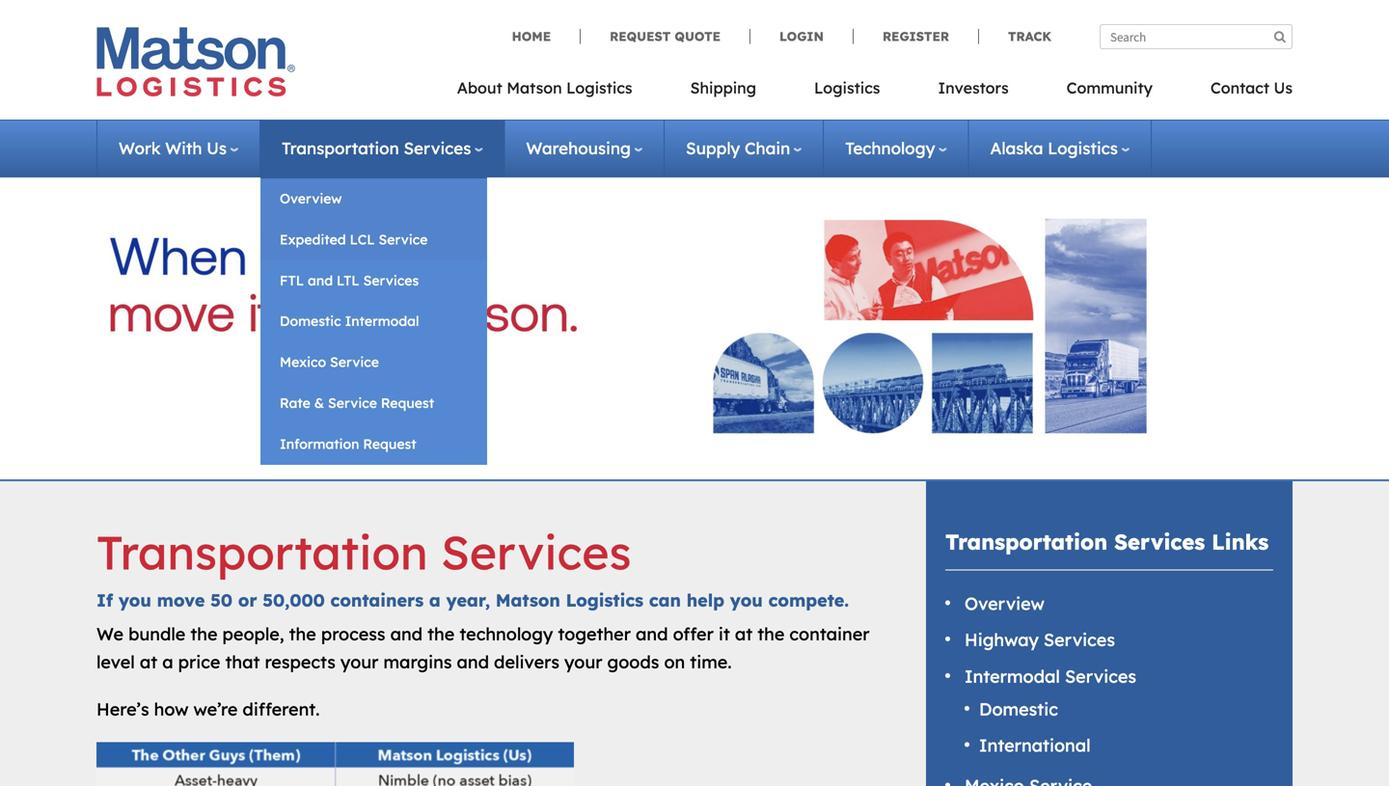 Task type: locate. For each thing, give the bounding box(es) containing it.
2 vertical spatial service
[[328, 395, 377, 411]]

or
[[238, 590, 257, 611]]

domestic intermodal link
[[260, 301, 487, 342]]

expedited lcl service
[[280, 231, 428, 248]]

us
[[1274, 78, 1293, 97], [207, 138, 227, 159]]

0 vertical spatial service
[[379, 231, 428, 248]]

request left quote
[[610, 28, 671, 44]]

warehousing
[[526, 138, 631, 159]]

quote
[[675, 28, 721, 44]]

supply chain link
[[686, 138, 802, 159]]

mexico service link
[[260, 342, 487, 383]]

price
[[178, 651, 220, 673]]

1 vertical spatial request
[[381, 395, 434, 411]]

the right "it"
[[758, 623, 785, 645]]

at down bundle at the left of page
[[140, 651, 157, 673]]

matson up technology
[[496, 590, 560, 611]]

domestic up international
[[979, 698, 1058, 720]]

1 vertical spatial a
[[162, 651, 173, 673]]

1 horizontal spatial overview
[[965, 593, 1045, 614]]

1 horizontal spatial us
[[1274, 78, 1293, 97]]

matson down home
[[507, 78, 562, 97]]

0 horizontal spatial your
[[340, 651, 379, 673]]

a down bundle at the left of page
[[162, 651, 173, 673]]

supply chain
[[686, 138, 790, 159]]

us right contact
[[1274, 78, 1293, 97]]

and
[[308, 272, 333, 289], [390, 623, 423, 645], [636, 623, 668, 645], [457, 651, 489, 673]]

0 horizontal spatial us
[[207, 138, 227, 159]]

1 horizontal spatial you
[[730, 590, 763, 611]]

1 horizontal spatial overview link
[[965, 593, 1045, 614]]

services up intermodal services 'link'
[[1044, 629, 1115, 651]]

service for &
[[328, 395, 377, 411]]

you up "it"
[[730, 590, 763, 611]]

a left "year,"
[[429, 590, 441, 611]]

people,
[[222, 623, 284, 645]]

intermodal inside transportation services links section
[[965, 666, 1060, 687]]

service for lcl
[[379, 231, 428, 248]]

transportation services up containers
[[96, 523, 631, 581]]

logistics
[[566, 78, 632, 97], [814, 78, 880, 97], [1048, 138, 1118, 159], [566, 590, 644, 611]]

goods
[[607, 651, 659, 673]]

0 vertical spatial us
[[1274, 78, 1293, 97]]

contact us link
[[1182, 72, 1293, 112]]

alaska
[[990, 138, 1043, 159]]

0 horizontal spatial a
[[162, 651, 173, 673]]

transportation services links section
[[902, 481, 1317, 786]]

time.
[[690, 651, 732, 673]]

investors link
[[909, 72, 1038, 112]]

1 horizontal spatial your
[[564, 651, 602, 673]]

transportation services
[[282, 138, 471, 159], [96, 523, 631, 581]]

highway services
[[965, 629, 1115, 651]]

domestic up mexico
[[280, 313, 341, 330]]

domestic for domestic
[[979, 698, 1058, 720]]

warehousing link
[[526, 138, 642, 159]]

a inside we bundle the people, the process and the technology together and offer it at the container level at a price that respects your margins and delivers your goods on time.
[[162, 651, 173, 673]]

service
[[379, 231, 428, 248], [330, 354, 379, 371], [328, 395, 377, 411]]

how
[[154, 698, 189, 720]]

us right with
[[207, 138, 227, 159]]

1 vertical spatial intermodal
[[965, 666, 1060, 687]]

domestic inside transportation services links section
[[979, 698, 1058, 720]]

we bundle the people, the process and the technology together and offer it at the container level at a price that respects your margins and delivers your goods on time.
[[96, 623, 870, 673]]

request down mexico service "link"
[[381, 395, 434, 411]]

overview link for highway services link
[[965, 593, 1045, 614]]

highway services link
[[965, 629, 1115, 651]]

and up the margins on the bottom left of page
[[390, 623, 423, 645]]

0 vertical spatial domestic
[[280, 313, 341, 330]]

you right if
[[118, 590, 151, 611]]

domestic
[[280, 313, 341, 330], [979, 698, 1058, 720]]

overview link up lcl
[[260, 178, 487, 219]]

technology
[[460, 623, 553, 645]]

about
[[457, 78, 502, 97]]

overview up expedited
[[280, 190, 342, 207]]

1 horizontal spatial a
[[429, 590, 441, 611]]

investors
[[938, 78, 1009, 97]]

overview up highway
[[965, 593, 1045, 614]]

0 horizontal spatial intermodal
[[345, 313, 419, 330]]

your down the together
[[564, 651, 602, 673]]

service right lcl
[[379, 231, 428, 248]]

intermodal services
[[965, 666, 1136, 687]]

matson logistics image
[[96, 27, 295, 96]]

you
[[118, 590, 151, 611], [730, 590, 763, 611]]

expedited lcl service link
[[260, 219, 487, 260]]

on
[[664, 651, 685, 673]]

logistics down login
[[814, 78, 880, 97]]

services right ltl
[[363, 272, 419, 289]]

0 vertical spatial intermodal
[[345, 313, 419, 330]]

login link
[[750, 28, 853, 44]]

1 vertical spatial overview
[[965, 593, 1045, 614]]

transportation
[[282, 138, 399, 159], [96, 523, 428, 581], [945, 529, 1108, 555]]

service up rate & service request
[[330, 354, 379, 371]]

your
[[340, 651, 379, 673], [564, 651, 602, 673]]

at
[[735, 623, 753, 645], [140, 651, 157, 673]]

lcl
[[350, 231, 375, 248]]

rate & service request
[[280, 395, 434, 411]]

the up the margins on the bottom left of page
[[427, 623, 455, 645]]

register
[[883, 28, 949, 44]]

matson
[[507, 78, 562, 97], [496, 590, 560, 611]]

chain
[[745, 138, 790, 159]]

transportation inside section
[[945, 529, 1108, 555]]

services up if you move 50 or 50,000 containers a year, matson logistics can help you compete.
[[441, 523, 631, 581]]

50
[[210, 590, 233, 611]]

work with us link
[[119, 138, 238, 159]]

1 vertical spatial at
[[140, 651, 157, 673]]

services down about
[[404, 138, 471, 159]]

0 vertical spatial at
[[735, 623, 753, 645]]

supply
[[686, 138, 740, 159]]

1 horizontal spatial intermodal
[[965, 666, 1060, 687]]

0 vertical spatial overview link
[[260, 178, 487, 219]]

alaska logistics
[[990, 138, 1118, 159]]

0 horizontal spatial domestic
[[280, 313, 341, 330]]

None search field
[[1100, 24, 1293, 49]]

service right &
[[328, 395, 377, 411]]

overview
[[280, 190, 342, 207], [965, 593, 1045, 614]]

1 vertical spatial domestic
[[979, 698, 1058, 720]]

the up price
[[190, 623, 218, 645]]

international link
[[979, 735, 1091, 756]]

1 vertical spatial transportation services
[[96, 523, 631, 581]]

2 the from the left
[[289, 623, 316, 645]]

here's
[[96, 698, 149, 720]]

respects
[[265, 651, 336, 673]]

transportation services up 'expedited lcl service' link
[[282, 138, 471, 159]]

with
[[165, 138, 202, 159]]

0 vertical spatial matson
[[507, 78, 562, 97]]

0 horizontal spatial you
[[118, 590, 151, 611]]

help
[[687, 590, 725, 611]]

at right "it"
[[735, 623, 753, 645]]

a
[[429, 590, 441, 611], [162, 651, 173, 673]]

alaska services image
[[109, 198, 1280, 455]]

the
[[190, 623, 218, 645], [289, 623, 316, 645], [427, 623, 455, 645], [758, 623, 785, 645]]

overview link for 'expedited lcl service' link
[[260, 178, 487, 219]]

overview link up highway
[[965, 593, 1045, 614]]

request down rate & service request "link"
[[363, 435, 416, 452]]

0 vertical spatial transportation services
[[282, 138, 471, 159]]

shipping
[[690, 78, 756, 97]]

0 horizontal spatial overview link
[[260, 178, 487, 219]]

home link
[[512, 28, 580, 44]]

0 vertical spatial request
[[610, 28, 671, 44]]

0 vertical spatial a
[[429, 590, 441, 611]]

1 horizontal spatial domestic
[[979, 698, 1058, 720]]

the up respects
[[289, 623, 316, 645]]

0 horizontal spatial overview
[[280, 190, 342, 207]]

2 vertical spatial request
[[363, 435, 416, 452]]

1 vertical spatial overview link
[[965, 593, 1045, 614]]

your down process
[[340, 651, 379, 673]]

search image
[[1274, 30, 1286, 43]]

domestic for domestic intermodal
[[280, 313, 341, 330]]

intermodal up 'domestic' link
[[965, 666, 1060, 687]]

intermodal down ftl and ltl services link
[[345, 313, 419, 330]]



Task type: describe. For each thing, give the bounding box(es) containing it.
ftl
[[280, 272, 304, 289]]

rate & service request link
[[260, 383, 487, 424]]

1 vertical spatial us
[[207, 138, 227, 159]]

login
[[779, 28, 824, 44]]

information request link
[[260, 424, 487, 465]]

information request
[[280, 435, 416, 452]]

ftl and ltl services link
[[260, 260, 487, 301]]

top menu navigation
[[457, 72, 1293, 112]]

track
[[1008, 28, 1052, 44]]

request inside information request link
[[363, 435, 416, 452]]

mexico
[[280, 354, 326, 371]]

ftl and ltl services
[[280, 272, 419, 289]]

&
[[314, 395, 324, 411]]

domestic intermodal
[[280, 313, 419, 330]]

can
[[649, 590, 681, 611]]

matson inside top menu navigation
[[507, 78, 562, 97]]

services left links
[[1114, 529, 1205, 555]]

contact
[[1211, 78, 1270, 97]]

together
[[558, 623, 631, 645]]

that
[[225, 651, 260, 673]]

different.
[[243, 698, 320, 720]]

expedited
[[280, 231, 346, 248]]

3 the from the left
[[427, 623, 455, 645]]

links
[[1212, 529, 1269, 555]]

1 horizontal spatial at
[[735, 623, 753, 645]]

Search search field
[[1100, 24, 1293, 49]]

services inside ftl and ltl services link
[[363, 272, 419, 289]]

1 the from the left
[[190, 623, 218, 645]]

technology
[[845, 138, 935, 159]]

delivers
[[494, 651, 560, 673]]

margins
[[383, 651, 452, 673]]

technology link
[[845, 138, 947, 159]]

mexico service
[[280, 354, 379, 371]]

work with us
[[119, 138, 227, 159]]

about matson logistics
[[457, 78, 632, 97]]

contact us
[[1211, 78, 1293, 97]]

alaska logistics link
[[990, 138, 1130, 159]]

information
[[280, 435, 359, 452]]

community
[[1067, 78, 1153, 97]]

1 vertical spatial service
[[330, 354, 379, 371]]

and down technology
[[457, 651, 489, 673]]

2 your from the left
[[564, 651, 602, 673]]

1 your from the left
[[340, 651, 379, 673]]

container
[[790, 623, 870, 645]]

transportation services links
[[945, 529, 1269, 555]]

about matson logistics link
[[457, 72, 661, 112]]

home
[[512, 28, 551, 44]]

work
[[119, 138, 161, 159]]

here's how we're different.
[[96, 698, 320, 720]]

if you move 50 or 50,000 containers a year, matson logistics can help you compete.
[[96, 590, 849, 611]]

bundle
[[128, 623, 186, 645]]

register link
[[853, 28, 978, 44]]

it
[[719, 623, 730, 645]]

request quote link
[[580, 28, 750, 44]]

community link
[[1038, 72, 1182, 112]]

1 you from the left
[[118, 590, 151, 611]]

logistics up "warehousing" link
[[566, 78, 632, 97]]

we're
[[193, 698, 238, 720]]

logistics up the together
[[566, 590, 644, 611]]

year,
[[446, 590, 490, 611]]

offer
[[673, 623, 714, 645]]

logistics down 'community' link
[[1048, 138, 1118, 159]]

request inside rate & service request "link"
[[381, 395, 434, 411]]

ltl
[[337, 272, 360, 289]]

process
[[321, 623, 385, 645]]

if
[[96, 590, 113, 611]]

compete.
[[769, 590, 849, 611]]

1 vertical spatial matson
[[496, 590, 560, 611]]

request quote
[[610, 28, 721, 44]]

move
[[157, 590, 205, 611]]

shipping link
[[661, 72, 785, 112]]

services down highway services link
[[1065, 666, 1136, 687]]

level
[[96, 651, 135, 673]]

4 the from the left
[[758, 623, 785, 645]]

0 vertical spatial overview
[[280, 190, 342, 207]]

highway
[[965, 629, 1039, 651]]

2 you from the left
[[730, 590, 763, 611]]

we
[[96, 623, 124, 645]]

domestic link
[[979, 698, 1058, 720]]

containers
[[330, 590, 424, 611]]

intermodal services link
[[965, 666, 1136, 687]]

us inside contact us link
[[1274, 78, 1293, 97]]

overview inside transportation services links section
[[965, 593, 1045, 614]]

international
[[979, 735, 1091, 756]]

logistics link
[[785, 72, 909, 112]]

and up goods
[[636, 623, 668, 645]]

track link
[[978, 28, 1052, 44]]

rate
[[280, 395, 310, 411]]

0 horizontal spatial at
[[140, 651, 157, 673]]

50,000
[[263, 590, 325, 611]]

and left ltl
[[308, 272, 333, 289]]



Task type: vqa. For each thing, say whether or not it's contained in the screenshot.
'seconds).'
no



